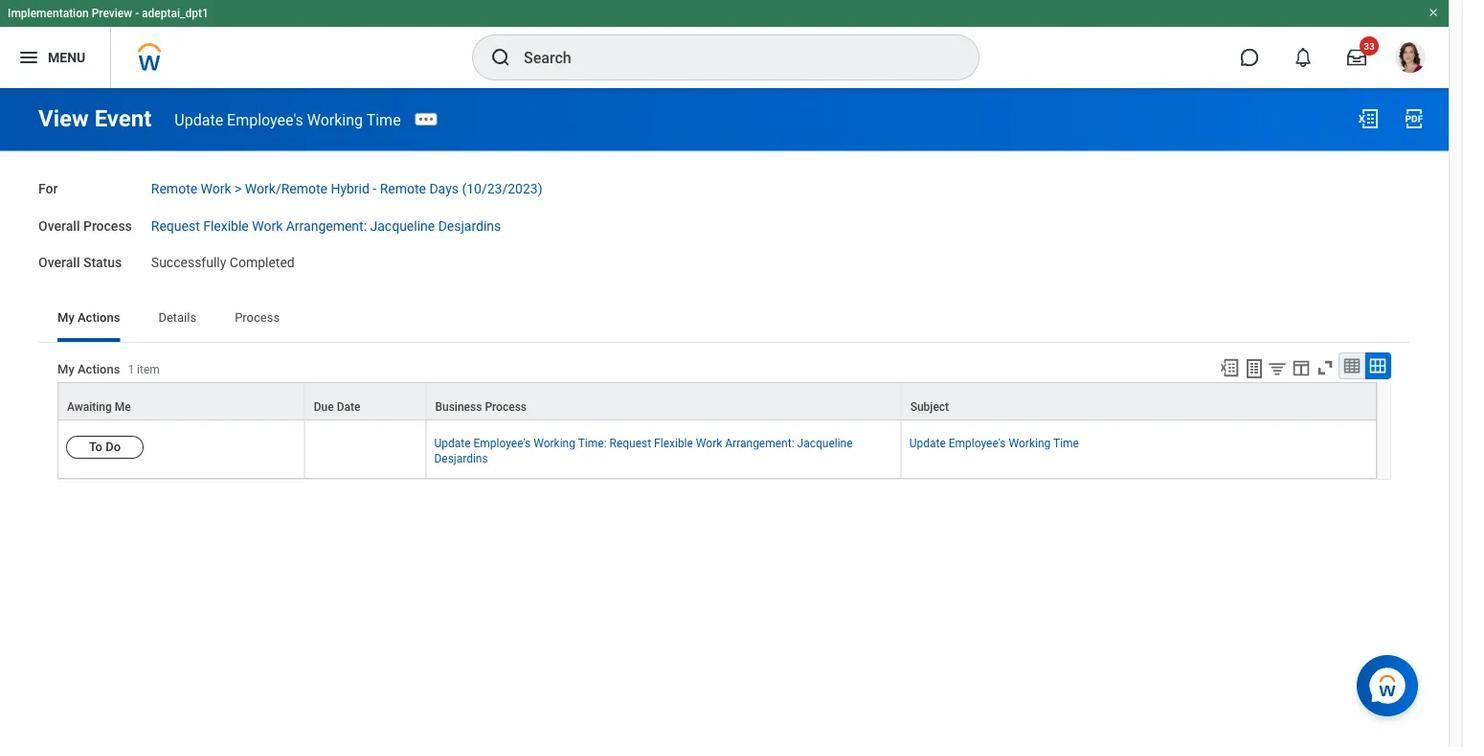 Task type: locate. For each thing, give the bounding box(es) containing it.
1 horizontal spatial jacqueline
[[797, 437, 853, 450]]

-
[[135, 7, 139, 20], [373, 181, 377, 196]]

export to excel image
[[1357, 107, 1380, 130], [1219, 357, 1240, 378]]

1 vertical spatial -
[[373, 181, 377, 196]]

2 horizontal spatial employee's
[[949, 437, 1006, 450]]

1 horizontal spatial working
[[534, 437, 576, 450]]

time up remote work > work/remote hybrid - remote days (10/23/2023) link
[[367, 110, 401, 129]]

jacqueline
[[370, 218, 435, 233], [797, 437, 853, 450]]

1 vertical spatial my
[[57, 362, 74, 377]]

update employee's working time down subject
[[910, 437, 1079, 450]]

time
[[367, 110, 401, 129], [1054, 437, 1079, 450]]

flexible
[[203, 218, 249, 233], [654, 437, 693, 450]]

process up status in the left top of the page
[[83, 218, 132, 233]]

1 overall from the top
[[38, 218, 80, 233]]

1 vertical spatial update employee's working time link
[[910, 433, 1079, 450]]

tab list containing my actions
[[38, 296, 1411, 342]]

me
[[115, 400, 131, 414]]

days
[[429, 181, 459, 196]]

my
[[57, 310, 74, 324], [57, 362, 74, 377]]

table image
[[1343, 356, 1362, 375]]

1 vertical spatial jacqueline
[[797, 437, 853, 450]]

0 vertical spatial my
[[57, 310, 74, 324]]

1 vertical spatial time
[[1054, 437, 1079, 450]]

update down subject
[[910, 437, 946, 450]]

update
[[175, 110, 223, 129], [434, 437, 471, 450], [910, 437, 946, 450]]

cell inside 'view event' main content
[[305, 420, 427, 479]]

subject button
[[902, 383, 1376, 419]]

update employee's working time link
[[175, 110, 401, 129], [910, 433, 1079, 450]]

overall for overall status
[[38, 255, 80, 271]]

1 actions from the top
[[78, 310, 120, 324]]

0 vertical spatial arrangement:
[[286, 218, 367, 233]]

1 vertical spatial process
[[235, 310, 280, 324]]

2 vertical spatial work
[[696, 437, 722, 450]]

process
[[83, 218, 132, 233], [235, 310, 280, 324], [485, 400, 527, 414]]

2 overall from the top
[[38, 255, 80, 271]]

2 horizontal spatial working
[[1009, 437, 1051, 450]]

0 horizontal spatial remote
[[151, 181, 197, 196]]

overall left status in the left top of the page
[[38, 255, 80, 271]]

0 horizontal spatial process
[[83, 218, 132, 233]]

successfully completed
[[151, 255, 295, 271]]

update employee's working time up work/remote
[[175, 110, 401, 129]]

2 actions from the top
[[78, 362, 120, 377]]

desjardins
[[438, 218, 501, 233], [434, 452, 488, 465]]

1 vertical spatial update employee's working time
[[910, 437, 1079, 450]]

0 horizontal spatial arrangement:
[[286, 218, 367, 233]]

business
[[435, 400, 482, 414]]

1 horizontal spatial update employee's working time link
[[910, 433, 1079, 450]]

working
[[307, 110, 363, 129], [534, 437, 576, 450], [1009, 437, 1051, 450]]

desjardins down the days at the left top of the page
[[438, 218, 501, 233]]

my actions 1 item
[[57, 362, 160, 377]]

flexible up overall status element
[[203, 218, 249, 233]]

toolbar inside 'view event' main content
[[1211, 352, 1392, 382]]

update employee's working time inside to do row
[[910, 437, 1079, 450]]

- right the preview
[[135, 7, 139, 20]]

employee's for update employee's working time: request flexible work arrangement: jacqueline desjardins link
[[474, 437, 531, 450]]

adeptai_dpt1
[[142, 7, 209, 20]]

0 horizontal spatial working
[[307, 110, 363, 129]]

hybrid
[[331, 181, 370, 196]]

my down overall status
[[57, 310, 74, 324]]

export to excel image for my actions
[[1219, 357, 1240, 378]]

0 vertical spatial update employee's working time
[[175, 110, 401, 129]]

0 vertical spatial export to excel image
[[1357, 107, 1380, 130]]

tab list
[[38, 296, 1411, 342]]

1 horizontal spatial remote
[[380, 181, 426, 196]]

business process
[[435, 400, 527, 414]]

awaiting
[[67, 400, 112, 414]]

0 vertical spatial overall
[[38, 218, 80, 233]]

1 horizontal spatial time
[[1054, 437, 1079, 450]]

0 vertical spatial work
[[201, 181, 231, 196]]

0 vertical spatial request
[[151, 218, 200, 233]]

update employee's working time: request flexible work arrangement: jacqueline desjardins link
[[434, 433, 853, 465]]

2 vertical spatial process
[[485, 400, 527, 414]]

working for update employee's working time: request flexible work arrangement: jacqueline desjardins link
[[534, 437, 576, 450]]

search image
[[489, 46, 512, 69]]

employee's
[[227, 110, 303, 129], [474, 437, 531, 450], [949, 437, 1006, 450]]

process right business
[[485, 400, 527, 414]]

desjardins inside update employee's working time: request flexible work arrangement: jacqueline desjardins
[[434, 452, 488, 465]]

update employee's working time for update employee's working time link to the left
[[175, 110, 401, 129]]

0 horizontal spatial time
[[367, 110, 401, 129]]

request
[[151, 218, 200, 233], [610, 437, 651, 450]]

1 horizontal spatial update
[[434, 437, 471, 450]]

work
[[201, 181, 231, 196], [252, 218, 283, 233], [696, 437, 722, 450]]

profile logan mcneil image
[[1395, 42, 1426, 77]]

employee's for right update employee's working time link
[[949, 437, 1006, 450]]

my up awaiting
[[57, 362, 74, 377]]

row containing awaiting me
[[57, 382, 1377, 420]]

request up successfully
[[151, 218, 200, 233]]

awaiting me button
[[58, 383, 304, 419]]

0 horizontal spatial update
[[175, 110, 223, 129]]

0 vertical spatial -
[[135, 7, 139, 20]]

to do row
[[57, 420, 1377, 479]]

update right event
[[175, 110, 223, 129]]

1 vertical spatial export to excel image
[[1219, 357, 1240, 378]]

actions left 1
[[78, 362, 120, 377]]

cell
[[305, 420, 427, 479]]

employee's inside update employee's working time link
[[949, 437, 1006, 450]]

0 vertical spatial jacqueline
[[370, 218, 435, 233]]

my for my actions
[[57, 310, 74, 324]]

request right time:
[[610, 437, 651, 450]]

1 horizontal spatial request
[[610, 437, 651, 450]]

Search Workday  search field
[[524, 36, 940, 79]]

subject
[[911, 400, 949, 414]]

export to excel image left export to worksheets image
[[1219, 357, 1240, 378]]

0 vertical spatial update employee's working time link
[[175, 110, 401, 129]]

remote work > work/remote hybrid - remote days (10/23/2023) link
[[151, 177, 543, 196]]

update down business
[[434, 437, 471, 450]]

process inside popup button
[[485, 400, 527, 414]]

menu button
[[0, 27, 110, 88]]

arrangement:
[[286, 218, 367, 233], [725, 437, 795, 450]]

working for right update employee's working time link
[[1009, 437, 1051, 450]]

overall process
[[38, 218, 132, 233]]

(10/23/2023)
[[462, 181, 543, 196]]

1 horizontal spatial flexible
[[654, 437, 693, 450]]

my inside tab list
[[57, 310, 74, 324]]

1 vertical spatial actions
[[78, 362, 120, 377]]

1 my from the top
[[57, 310, 74, 324]]

employee's down business process
[[474, 437, 531, 450]]

expand table image
[[1369, 356, 1388, 375]]

working for update employee's working time link to the left
[[307, 110, 363, 129]]

due date button
[[305, 383, 426, 419]]

1 horizontal spatial update employee's working time
[[910, 437, 1079, 450]]

1 vertical spatial desjardins
[[434, 452, 488, 465]]

1 horizontal spatial process
[[235, 310, 280, 324]]

1
[[128, 363, 134, 377]]

0 horizontal spatial export to excel image
[[1219, 357, 1240, 378]]

1 horizontal spatial export to excel image
[[1357, 107, 1380, 130]]

overall
[[38, 218, 80, 233], [38, 255, 80, 271]]

remote work > work/remote hybrid - remote days (10/23/2023)
[[151, 181, 543, 196]]

remote left >
[[151, 181, 197, 196]]

time down subject popup button
[[1054, 437, 1079, 450]]

1 vertical spatial request
[[610, 437, 651, 450]]

view event
[[38, 105, 152, 132]]

row
[[57, 382, 1377, 420]]

process down completed
[[235, 310, 280, 324]]

remote left the days at the left top of the page
[[380, 181, 426, 196]]

1 vertical spatial arrangement:
[[725, 437, 795, 450]]

- right hybrid
[[373, 181, 377, 196]]

arrangement: inside request flexible work arrangement: jacqueline desjardins link
[[286, 218, 367, 233]]

arrangement: inside update employee's working time: request flexible work arrangement: jacqueline desjardins
[[725, 437, 795, 450]]

toolbar
[[1211, 352, 1392, 382]]

update employee's working time link up work/remote
[[175, 110, 401, 129]]

export to worksheets image
[[1243, 357, 1266, 380]]

due date
[[314, 400, 361, 414]]

process for business process
[[485, 400, 527, 414]]

0 vertical spatial flexible
[[203, 218, 249, 233]]

2 remote from the left
[[380, 181, 426, 196]]

work up completed
[[252, 218, 283, 233]]

actions
[[78, 310, 120, 324], [78, 362, 120, 377]]

view event main content
[[0, 88, 1449, 549]]

remote
[[151, 181, 197, 196], [380, 181, 426, 196]]

update employee's working time
[[175, 110, 401, 129], [910, 437, 1079, 450]]

0 vertical spatial time
[[367, 110, 401, 129]]

tab list inside 'view event' main content
[[38, 296, 1411, 342]]

close environment banner image
[[1428, 7, 1440, 18]]

employee's for update employee's working time link to the left
[[227, 110, 303, 129]]

1 horizontal spatial employee's
[[474, 437, 531, 450]]

time inside to do row
[[1054, 437, 1079, 450]]

update employee's working time link down subject
[[910, 433, 1079, 450]]

flexible down business process popup button
[[654, 437, 693, 450]]

to do button
[[66, 436, 144, 459]]

0 vertical spatial desjardins
[[438, 218, 501, 233]]

0 horizontal spatial -
[[135, 7, 139, 20]]

overall down for
[[38, 218, 80, 233]]

update inside update employee's working time: request flexible work arrangement: jacqueline desjardins
[[434, 437, 471, 450]]

0 horizontal spatial employee's
[[227, 110, 303, 129]]

2 horizontal spatial process
[[485, 400, 527, 414]]

view
[[38, 105, 89, 132]]

employee's inside update employee's working time: request flexible work arrangement: jacqueline desjardins
[[474, 437, 531, 450]]

1 remote from the left
[[151, 181, 197, 196]]

employee's down subject
[[949, 437, 1006, 450]]

2 horizontal spatial work
[[696, 437, 722, 450]]

1 vertical spatial overall
[[38, 255, 80, 271]]

1 horizontal spatial -
[[373, 181, 377, 196]]

jacqueline inside update employee's working time: request flexible work arrangement: jacqueline desjardins
[[797, 437, 853, 450]]

work left >
[[201, 181, 231, 196]]

2 my from the top
[[57, 362, 74, 377]]

0 vertical spatial process
[[83, 218, 132, 233]]

0 horizontal spatial flexible
[[203, 218, 249, 233]]

for
[[38, 181, 58, 196]]

implementation
[[8, 7, 89, 20]]

employee's up work/remote
[[227, 110, 303, 129]]

details
[[158, 310, 196, 324]]

status
[[83, 255, 122, 271]]

export to excel image left view printable version (pdf) "icon"
[[1357, 107, 1380, 130]]

completed
[[230, 255, 295, 271]]

desjardins down business
[[434, 452, 488, 465]]

update employee's working time for right update employee's working time link
[[910, 437, 1079, 450]]

0 horizontal spatial update employee's working time
[[175, 110, 401, 129]]

1 horizontal spatial arrangement:
[[725, 437, 795, 450]]

actions up the my actions 1 item on the left
[[78, 310, 120, 324]]

menu banner
[[0, 0, 1449, 88]]

flexible inside update employee's working time: request flexible work arrangement: jacqueline desjardins
[[654, 437, 693, 450]]

working inside update employee's working time: request flexible work arrangement: jacqueline desjardins
[[534, 437, 576, 450]]

work down business process popup button
[[696, 437, 722, 450]]

1 vertical spatial work
[[252, 218, 283, 233]]

actions for my actions
[[78, 310, 120, 324]]

0 vertical spatial actions
[[78, 310, 120, 324]]

awaiting me
[[67, 400, 131, 414]]

1 vertical spatial flexible
[[654, 437, 693, 450]]



Task type: describe. For each thing, give the bounding box(es) containing it.
time for update employee's working time link to the left
[[367, 110, 401, 129]]

0 horizontal spatial request
[[151, 218, 200, 233]]

2 horizontal spatial update
[[910, 437, 946, 450]]

due
[[314, 400, 334, 414]]

implementation preview -   adeptai_dpt1
[[8, 7, 209, 20]]

my for my actions 1 item
[[57, 362, 74, 377]]

to
[[89, 439, 102, 454]]

0 horizontal spatial work
[[201, 181, 231, 196]]

work/remote
[[245, 181, 327, 196]]

to do
[[89, 439, 121, 454]]

click to view/edit grid preferences image
[[1291, 357, 1312, 378]]

my actions
[[57, 310, 120, 324]]

row inside 'view event' main content
[[57, 382, 1377, 420]]

0 horizontal spatial jacqueline
[[370, 218, 435, 233]]

date
[[337, 400, 361, 414]]

business process button
[[427, 383, 901, 419]]

select to filter grid data image
[[1267, 358, 1288, 378]]

request flexible work arrangement: jacqueline desjardins link
[[151, 214, 501, 233]]

inbox large image
[[1348, 48, 1367, 67]]

>
[[235, 181, 242, 196]]

overall status element
[[151, 243, 295, 272]]

33
[[1364, 40, 1375, 52]]

process for overall process
[[83, 218, 132, 233]]

actions for my actions 1 item
[[78, 362, 120, 377]]

- inside menu banner
[[135, 7, 139, 20]]

work inside update employee's working time: request flexible work arrangement: jacqueline desjardins
[[696, 437, 722, 450]]

request inside update employee's working time: request flexible work arrangement: jacqueline desjardins
[[610, 437, 651, 450]]

notifications large image
[[1294, 48, 1313, 67]]

time:
[[578, 437, 607, 450]]

0 horizontal spatial update employee's working time link
[[175, 110, 401, 129]]

preview
[[92, 7, 132, 20]]

overall status
[[38, 255, 122, 271]]

view printable version (pdf) image
[[1403, 107, 1426, 130]]

event
[[94, 105, 152, 132]]

1 horizontal spatial work
[[252, 218, 283, 233]]

overall for overall process
[[38, 218, 80, 233]]

- inside 'view event' main content
[[373, 181, 377, 196]]

item
[[137, 363, 160, 377]]

update employee's working time: request flexible work arrangement: jacqueline desjardins
[[434, 437, 853, 465]]

do
[[106, 439, 121, 454]]

menu
[[48, 49, 85, 65]]

successfully
[[151, 255, 226, 271]]

time for right update employee's working time link
[[1054, 437, 1079, 450]]

request flexible work arrangement: jacqueline desjardins
[[151, 218, 501, 233]]

export to excel image for view event
[[1357, 107, 1380, 130]]

justify image
[[17, 46, 40, 69]]

fullscreen image
[[1315, 357, 1336, 378]]

33 button
[[1336, 36, 1379, 79]]



Task type: vqa. For each thing, say whether or not it's contained in the screenshot.
CONTRACT at the right top of page
no



